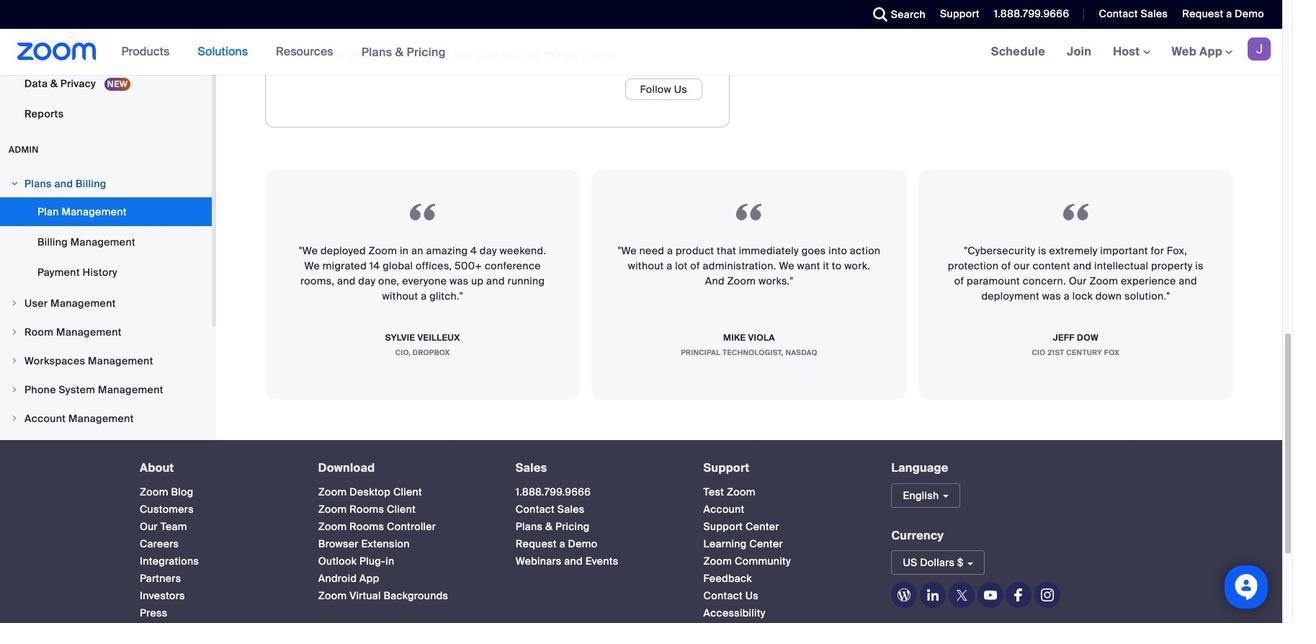 Task type: describe. For each thing, give the bounding box(es) containing it.
reports
[[24, 108, 64, 121]]

settings
[[24, 47, 66, 60]]

for
[[1151, 244, 1165, 257]]

administration.
[[703, 260, 777, 273]]

product information navigation
[[111, 29, 457, 76]]

payment history link
[[0, 258, 212, 287]]

outlook plug-in link
[[318, 555, 394, 568]]

21st
[[1048, 348, 1065, 358]]

blog
[[171, 486, 194, 499]]

request inside 1.888.799.9666 contact sales plans & pricing request a demo webinars and events
[[516, 537, 557, 550]]

1.888.799.9666 contact sales plans & pricing request a demo webinars and events
[[516, 486, 619, 568]]

contact inside 1.888.799.9666 contact sales plans & pricing request a demo webinars and events
[[516, 503, 555, 516]]

integrations link
[[140, 555, 199, 568]]

14
[[369, 260, 380, 273]]

billing inside menu
[[37, 236, 68, 249]]

a right 'need'
[[667, 244, 673, 257]]

system
[[59, 384, 95, 397]]

right image for user management
[[10, 299, 19, 308]]

mike viola principal technologist, nasdaq
[[681, 332, 818, 358]]

workspaces management menu item
[[0, 348, 212, 375]]

join
[[1067, 44, 1092, 59]]

scheduler link
[[0, 9, 212, 38]]

data
[[24, 77, 48, 90]]

settings link
[[0, 39, 212, 68]]

without inside "we deployed zoom in an amazing 4 day weekend. we migrated 14 global offices, 500+ conference rooms, and day one, everyone was up and running without a glitch."
[[382, 290, 418, 303]]

follow for follow us on social to stay in the loop with all things zoom!
[[293, 48, 328, 63]]

investors link
[[140, 589, 185, 602]]

plans and billing
[[24, 177, 106, 190]]

meetings navigation
[[980, 29, 1283, 76]]

a up web app dropdown button
[[1226, 7, 1232, 20]]

1.888.799.9666 link
[[516, 486, 591, 499]]

payment
[[37, 266, 80, 279]]

deployment
[[982, 290, 1040, 303]]

lot
[[675, 260, 688, 273]]

account link
[[704, 503, 745, 516]]

0 vertical spatial client
[[393, 486, 422, 499]]

sales inside 1.888.799.9666 contact sales plans & pricing request a demo webinars and events
[[558, 503, 585, 516]]

1 horizontal spatial request
[[1183, 7, 1224, 20]]

0 vertical spatial center
[[746, 520, 779, 533]]

it
[[823, 260, 829, 273]]

mike
[[723, 332, 746, 344]]

desktop
[[350, 486, 391, 499]]

zoom rooms client link
[[318, 503, 416, 516]]

plans for plans & pricing
[[361, 44, 392, 59]]

technologist,
[[723, 348, 784, 358]]

management for workspaces management
[[88, 355, 153, 368]]

principal
[[681, 348, 721, 358]]

0 vertical spatial sales
[[1141, 7, 1168, 20]]

room management menu item
[[0, 319, 212, 346]]

sylvie veilleux cio, dropbox
[[385, 332, 460, 358]]

a inside 1.888.799.9666 contact sales plans & pricing request a demo webinars and events
[[560, 537, 565, 550]]

was inside "cybersecurity is extremely important for fox, protection of our content and intellectual property is of paramount concern. our zoom experience and deployment was a lock down solution."
[[1042, 290, 1061, 303]]

offices,
[[416, 260, 452, 273]]

down
[[1096, 290, 1122, 303]]

"we deployed zoom in an amazing 4 day weekend. we migrated 14 global offices, 500+ conference rooms, and day one, everyone was up and running without a glitch."
[[299, 244, 546, 303]]

account management
[[24, 412, 134, 425]]

without inside "we need a product that immediately goes into action without a lot of administration. we want it to work. and zoom works."
[[628, 260, 664, 273]]

pricing inside 1.888.799.9666 contact sales plans & pricing request a demo webinars and events
[[556, 520, 590, 533]]

500+
[[455, 260, 482, 273]]

billing management
[[37, 236, 135, 249]]

cio,
[[395, 348, 411, 358]]

right image for account management
[[10, 415, 19, 423]]

room
[[24, 326, 54, 339]]

us dollars $ button
[[892, 551, 985, 575]]

veilleux
[[418, 332, 460, 344]]

and right the up
[[486, 275, 505, 288]]

paramount
[[967, 275, 1020, 288]]

$
[[958, 557, 964, 570]]

an
[[411, 244, 424, 257]]

1 vertical spatial client
[[387, 503, 416, 516]]

right image for room management
[[10, 328, 19, 337]]

global
[[383, 260, 413, 273]]

banner containing products
[[0, 29, 1283, 76]]

works."
[[759, 275, 793, 288]]

into
[[829, 244, 847, 257]]

accessibility link
[[704, 607, 766, 620]]

browser
[[318, 537, 359, 550]]

english button
[[892, 483, 961, 508]]

need
[[640, 244, 665, 257]]

zoom logo image
[[17, 43, 96, 61]]

events
[[586, 555, 619, 568]]

android app link
[[318, 572, 379, 585]]

extremely
[[1050, 244, 1098, 257]]

and inside 1.888.799.9666 contact sales plans & pricing request a demo webinars and events
[[564, 555, 583, 568]]

a inside "we deployed zoom in an amazing 4 day weekend. we migrated 14 global offices, 500+ conference rooms, and day one, everyone was up and running without a glitch."
[[421, 290, 427, 303]]

right image for phone system management
[[10, 386, 19, 394]]

"we need a product that immediately goes into action without a lot of administration. we want it to work. and zoom works."
[[618, 244, 881, 288]]

management for billing management
[[70, 236, 135, 249]]

in inside "we deployed zoom in an amazing 4 day weekend. we migrated 14 global offices, 500+ conference rooms, and day one, everyone was up and running without a glitch."
[[400, 244, 409, 257]]

android
[[318, 572, 357, 585]]

download
[[318, 461, 375, 476]]

virtual
[[350, 589, 381, 602]]

products
[[121, 44, 170, 59]]

zoom inside "cybersecurity is extremely important for fox, protection of our content and intellectual property is of paramount concern. our zoom experience and deployment was a lock down solution."
[[1090, 275, 1118, 288]]

phone
[[24, 384, 56, 397]]

host button
[[1113, 44, 1150, 59]]

"we for without
[[618, 244, 637, 257]]

community
[[735, 555, 791, 568]]

support inside test zoom account support center learning center zoom community feedback contact us accessibility
[[704, 520, 743, 533]]

social
[[364, 48, 398, 63]]

viola
[[748, 332, 775, 344]]

0 horizontal spatial day
[[358, 275, 376, 288]]

action
[[850, 244, 881, 257]]

us inside test zoom account support center learning center zoom community feedback contact us accessibility
[[746, 589, 759, 602]]

management inside phone system management menu item
[[98, 384, 163, 397]]

room management
[[24, 326, 122, 339]]

plans and billing menu item
[[0, 170, 212, 198]]

phone system management menu item
[[0, 376, 212, 404]]

and down the property
[[1179, 275, 1197, 288]]

scheduler
[[24, 17, 75, 30]]

0 vertical spatial to
[[401, 48, 412, 63]]

we inside "we deployed zoom in an amazing 4 day weekend. we migrated 14 global offices, 500+ conference rooms, and day one, everyone was up and running without a glitch."
[[305, 260, 320, 273]]

plans and billing menu
[[0, 198, 212, 288]]

important
[[1101, 244, 1148, 257]]

running
[[508, 275, 545, 288]]

management for account management
[[68, 412, 134, 425]]

webinars
[[516, 555, 562, 568]]

loop
[[475, 48, 499, 63]]

0 vertical spatial support
[[940, 7, 980, 20]]

1 vertical spatial center
[[750, 537, 783, 550]]

test
[[704, 486, 724, 499]]

& for pricing
[[395, 44, 404, 59]]

browser extension link
[[318, 537, 410, 550]]

2 horizontal spatial of
[[1002, 260, 1011, 273]]

and down migrated at the left of the page
[[337, 275, 356, 288]]

search
[[891, 8, 926, 21]]

zoom blog link
[[140, 486, 194, 499]]

want
[[797, 260, 821, 273]]

plans inside 1.888.799.9666 contact sales plans & pricing request a demo webinars and events
[[516, 520, 543, 533]]

& for privacy
[[50, 77, 58, 90]]

glitch."
[[430, 290, 463, 303]]

fox,
[[1167, 244, 1188, 257]]

things
[[544, 48, 579, 63]]

user management
[[24, 297, 116, 310]]

1 vertical spatial support
[[704, 461, 750, 476]]

plans & pricing
[[361, 44, 446, 59]]

outlook
[[318, 555, 357, 568]]



Task type: vqa. For each thing, say whether or not it's contained in the screenshot.
the Webinars
yes



Task type: locate. For each thing, give the bounding box(es) containing it.
"we for we
[[299, 244, 318, 257]]

2 right image from the top
[[10, 357, 19, 366]]

billing management link
[[0, 228, 212, 257]]

plan
[[37, 206, 59, 219]]

1 horizontal spatial demo
[[1235, 7, 1265, 20]]

profile picture image
[[1248, 37, 1271, 61]]

management up phone system management menu item in the left of the page
[[88, 355, 153, 368]]

our inside "cybersecurity is extremely important for fox, protection of our content and intellectual property is of paramount concern. our zoom experience and deployment was a lock down solution."
[[1069, 275, 1087, 288]]

right image left user
[[10, 299, 19, 308]]

right image for plans and billing
[[10, 180, 19, 188]]

0 vertical spatial request
[[1183, 7, 1224, 20]]

integrations
[[140, 555, 199, 568]]

contact down 1.888.799.9666 'link'
[[516, 503, 555, 516]]

partners
[[140, 572, 181, 585]]

management inside account management menu item
[[68, 412, 134, 425]]

and
[[705, 275, 725, 288]]

0 vertical spatial us
[[674, 83, 687, 96]]

app inside zoom desktop client zoom rooms client zoom rooms controller browser extension outlook plug-in android app zoom virtual backgrounds
[[360, 572, 379, 585]]

2 vertical spatial contact
[[704, 589, 743, 602]]

1 vertical spatial billing
[[37, 236, 68, 249]]

1 vertical spatial us
[[746, 589, 759, 602]]

of down protection
[[955, 275, 964, 288]]

account down the test zoom "link"
[[704, 503, 745, 516]]

2 horizontal spatial sales
[[1141, 7, 1168, 20]]

plans up webinars in the bottom of the page
[[516, 520, 543, 533]]

1 vertical spatial 1.888.799.9666
[[516, 486, 591, 499]]

management inside room management menu item
[[56, 326, 122, 339]]

data & privacy link
[[0, 69, 212, 98]]

1 vertical spatial sales
[[516, 461, 547, 476]]

right image
[[10, 299, 19, 308], [10, 328, 19, 337]]

2 vertical spatial sales
[[558, 503, 585, 516]]

billing inside menu item
[[76, 177, 106, 190]]

was inside "we deployed zoom in an amazing 4 day weekend. we migrated 14 global offices, 500+ conference rooms, and day one, everyone was up and running without a glitch."
[[450, 275, 469, 288]]

we
[[305, 260, 320, 273], [779, 260, 795, 273]]

test zoom link
[[704, 486, 756, 499]]

1 horizontal spatial follow
[[640, 83, 672, 96]]

management inside workspaces management menu item
[[88, 355, 153, 368]]

and down extremely
[[1073, 260, 1092, 273]]

0 vertical spatial is
[[1039, 244, 1047, 257]]

"we left 'need'
[[618, 244, 637, 257]]

0 vertical spatial 1.888.799.9666
[[994, 7, 1070, 20]]

with
[[502, 48, 525, 63]]

product
[[676, 244, 714, 257]]

1.888.799.9666 for 1.888.799.9666 contact sales plans & pricing request a demo webinars and events
[[516, 486, 591, 499]]

1 horizontal spatial plans
[[361, 44, 392, 59]]

zoom desktop client link
[[318, 486, 422, 499]]

1 vertical spatial contact
[[516, 503, 555, 516]]

1 vertical spatial demo
[[568, 537, 598, 550]]

was down concern.
[[1042, 290, 1061, 303]]

0 vertical spatial follow
[[293, 48, 328, 63]]

management for room management
[[56, 326, 122, 339]]

plan management
[[37, 206, 127, 219]]

we up works." at the top right
[[779, 260, 795, 273]]

2 horizontal spatial plans
[[516, 520, 543, 533]]

2 vertical spatial in
[[386, 555, 394, 568]]

1 vertical spatial follow
[[640, 83, 672, 96]]

1 horizontal spatial was
[[1042, 290, 1061, 303]]

1 vertical spatial in
[[400, 244, 409, 257]]

right image left account management
[[10, 415, 19, 423]]

our
[[1069, 275, 1087, 288], [140, 520, 158, 533]]

0 vertical spatial in
[[440, 48, 450, 63]]

1 horizontal spatial pricing
[[556, 520, 590, 533]]

migrated
[[323, 260, 367, 273]]

contact
[[1099, 7, 1138, 20], [516, 503, 555, 516], [704, 589, 743, 602]]

we up rooms,
[[305, 260, 320, 273]]

1 horizontal spatial without
[[628, 260, 664, 273]]

right image inside workspaces management menu item
[[10, 357, 19, 366]]

4 right image from the top
[[10, 415, 19, 423]]

webinars and events link
[[516, 555, 619, 568]]

right image inside account management menu item
[[10, 415, 19, 423]]

day down 14
[[358, 275, 376, 288]]

web app button
[[1172, 44, 1233, 59]]

plan management link
[[0, 198, 212, 226]]

1 horizontal spatial day
[[480, 244, 497, 257]]

1 horizontal spatial "we
[[618, 244, 637, 257]]

customers
[[140, 503, 194, 516]]

to right it
[[832, 260, 842, 273]]

careers
[[140, 537, 179, 550]]

menu item
[[0, 434, 212, 461]]

is up content
[[1039, 244, 1047, 257]]

& down 1.888.799.9666 'link'
[[545, 520, 553, 533]]

demo inside 1.888.799.9666 contact sales plans & pricing request a demo webinars and events
[[568, 537, 598, 550]]

1 vertical spatial pricing
[[556, 520, 590, 533]]

4
[[470, 244, 477, 257]]

0 horizontal spatial was
[[450, 275, 469, 288]]

and left events at the left of the page
[[564, 555, 583, 568]]

feedback
[[704, 572, 752, 585]]

1 we from the left
[[305, 260, 320, 273]]

a up webinars and events link
[[560, 537, 565, 550]]

demo up profile picture
[[1235, 7, 1265, 20]]

right image left workspaces
[[10, 357, 19, 366]]

of inside "we need a product that immediately goes into action without a lot of administration. we want it to work. and zoom works."
[[690, 260, 700, 273]]

plans inside product information navigation
[[361, 44, 392, 59]]

admin menu menu
[[0, 170, 212, 463]]

center
[[746, 520, 779, 533], [750, 537, 783, 550]]

a down the everyone
[[421, 290, 427, 303]]

0 horizontal spatial we
[[305, 260, 320, 273]]

0 horizontal spatial plans
[[24, 177, 52, 190]]

1.888.799.9666 button
[[983, 0, 1073, 29], [994, 7, 1070, 20]]

account management menu item
[[0, 405, 212, 433]]

is right the property
[[1196, 260, 1204, 273]]

on
[[347, 48, 361, 63]]

plans for plans and billing
[[24, 177, 52, 190]]

"we inside "we need a product that immediately goes into action without a lot of administration. we want it to work. and zoom works."
[[618, 244, 637, 257]]

& inside 1.888.799.9666 contact sales plans & pricing request a demo webinars and events
[[545, 520, 553, 533]]

in down "extension"
[[386, 555, 394, 568]]

demo
[[1235, 7, 1265, 20], [568, 537, 598, 550]]

a left lot
[[667, 260, 673, 273]]

0 horizontal spatial of
[[690, 260, 700, 273]]

personal menu menu
[[0, 0, 212, 130]]

follow inside follow us link
[[640, 83, 672, 96]]

2 right image from the top
[[10, 328, 19, 337]]

billing down plan
[[37, 236, 68, 249]]

account down phone
[[24, 412, 66, 425]]

in left the an
[[400, 244, 409, 257]]

0 horizontal spatial demo
[[568, 537, 598, 550]]

& left stay
[[395, 44, 404, 59]]

join link
[[1056, 29, 1103, 75]]

support link
[[930, 0, 983, 29], [940, 7, 980, 20], [704, 461, 750, 476]]

1 vertical spatial rooms
[[350, 520, 384, 533]]

0 horizontal spatial 1.888.799.9666
[[516, 486, 591, 499]]

0 vertical spatial plans
[[361, 44, 392, 59]]

0 horizontal spatial pricing
[[407, 44, 446, 59]]

and up plan
[[54, 177, 73, 190]]

1.888.799.9666 for 1.888.799.9666
[[994, 7, 1070, 20]]

1 horizontal spatial we
[[779, 260, 795, 273]]

request a demo
[[1183, 7, 1265, 20]]

we inside "we need a product that immediately goes into action without a lot of administration. we want it to work. and zoom works."
[[779, 260, 795, 273]]

right image inside "user management" menu item
[[10, 299, 19, 308]]

1 rooms from the top
[[350, 503, 384, 516]]

billing up plan management
[[76, 177, 106, 190]]

2 horizontal spatial contact
[[1099, 7, 1138, 20]]

& inside data & privacy 'link'
[[50, 77, 58, 90]]

1.888.799.9666 inside 1.888.799.9666 contact sales plans & pricing request a demo webinars and events
[[516, 486, 591, 499]]

extension
[[361, 537, 410, 550]]

in left the
[[440, 48, 450, 63]]

0 vertical spatial right image
[[10, 299, 19, 308]]

century
[[1067, 348, 1103, 358]]

plug-
[[360, 555, 386, 568]]

1 horizontal spatial of
[[955, 275, 964, 288]]

schedule link
[[980, 29, 1056, 75]]

2 "we from the left
[[618, 244, 637, 257]]

right image for workspaces management
[[10, 357, 19, 366]]

solutions button
[[198, 29, 254, 75]]

us
[[331, 48, 344, 63]]

0 horizontal spatial follow
[[293, 48, 328, 63]]

2 horizontal spatial &
[[545, 520, 553, 533]]

of left our
[[1002, 260, 1011, 273]]

"cybersecurity
[[964, 244, 1036, 257]]

management for plan management
[[62, 206, 127, 219]]

demo up webinars and events link
[[568, 537, 598, 550]]

user management menu item
[[0, 290, 212, 317]]

request up webinars in the bottom of the page
[[516, 537, 557, 550]]

contact up host
[[1099, 7, 1138, 20]]

investors
[[140, 589, 185, 602]]

0 horizontal spatial without
[[382, 290, 418, 303]]

stay
[[415, 48, 437, 63]]

1 vertical spatial app
[[360, 572, 379, 585]]

request
[[1183, 7, 1224, 20], [516, 537, 557, 550]]

3 right image from the top
[[10, 386, 19, 394]]

1.888.799.9666 up schedule
[[994, 7, 1070, 20]]

right image
[[10, 180, 19, 188], [10, 357, 19, 366], [10, 386, 19, 394], [10, 415, 19, 423]]

1 horizontal spatial our
[[1069, 275, 1087, 288]]

contact inside test zoom account support center learning center zoom community feedback contact us accessibility
[[704, 589, 743, 602]]

pricing inside product information navigation
[[407, 44, 446, 59]]

0 vertical spatial day
[[480, 244, 497, 257]]

0 vertical spatial was
[[450, 275, 469, 288]]

schedule
[[991, 44, 1046, 59]]

download link
[[318, 461, 375, 476]]

solution."
[[1125, 290, 1170, 303]]

2 vertical spatial plans
[[516, 520, 543, 533]]

1 vertical spatial day
[[358, 275, 376, 288]]

1 vertical spatial plans
[[24, 177, 52, 190]]

app down plug-
[[360, 572, 379, 585]]

accessibility
[[704, 607, 766, 620]]

0 horizontal spatial to
[[401, 48, 412, 63]]

& inside product information navigation
[[395, 44, 404, 59]]

management up room management on the left bottom of the page
[[50, 297, 116, 310]]

search button
[[862, 0, 930, 29]]

management down plans and billing menu item
[[62, 206, 127, 219]]

jeff dow cio 21st century fox
[[1032, 332, 1120, 358]]

"we up rooms,
[[299, 244, 318, 257]]

weekend.
[[500, 244, 546, 257]]

"we inside "we deployed zoom in an amazing 4 day weekend. we migrated 14 global offices, 500+ conference rooms, and day one, everyone was up and running without a glitch."
[[299, 244, 318, 257]]

sales up 1.888.799.9666 'link'
[[516, 461, 547, 476]]

1.888.799.9666 down the sales 'link'
[[516, 486, 591, 499]]

1 horizontal spatial contact
[[704, 589, 743, 602]]

team
[[160, 520, 187, 533]]

our up lock
[[1069, 275, 1087, 288]]

plans right on
[[361, 44, 392, 59]]

sylvie
[[385, 332, 415, 344]]

pricing left the
[[407, 44, 446, 59]]

2 vertical spatial &
[[545, 520, 553, 533]]

1 vertical spatial our
[[140, 520, 158, 533]]

0 vertical spatial account
[[24, 412, 66, 425]]

up
[[471, 275, 484, 288]]

billing
[[76, 177, 106, 190], [37, 236, 68, 249]]

us dollars $
[[903, 557, 964, 570]]

& right data
[[50, 77, 58, 90]]

all
[[528, 48, 541, 63]]

management for user management
[[50, 297, 116, 310]]

of right lot
[[690, 260, 700, 273]]

0 horizontal spatial in
[[386, 555, 394, 568]]

0 vertical spatial app
[[1200, 44, 1223, 59]]

0 horizontal spatial "we
[[299, 244, 318, 257]]

0 horizontal spatial is
[[1039, 244, 1047, 257]]

management inside "user management" menu item
[[50, 297, 116, 310]]

1 horizontal spatial in
[[400, 244, 409, 257]]

our inside zoom blog customers our team careers integrations partners investors press
[[140, 520, 158, 533]]

2 rooms from the top
[[350, 520, 384, 533]]

right image down admin
[[10, 180, 19, 188]]

management down phone system management menu item in the left of the page
[[68, 412, 134, 425]]

1 vertical spatial &
[[50, 77, 58, 90]]

zoom inside "we deployed zoom in an amazing 4 day weekend. we migrated 14 global offices, 500+ conference rooms, and day one, everyone was up and running without a glitch."
[[369, 244, 397, 257]]

1 right image from the top
[[10, 180, 19, 188]]

contact us link
[[704, 589, 759, 602]]

that
[[717, 244, 736, 257]]

0 vertical spatial rooms
[[350, 503, 384, 516]]

2 vertical spatial support
[[704, 520, 743, 533]]

account
[[24, 412, 66, 425], [704, 503, 745, 516]]

to left stay
[[401, 48, 412, 63]]

contact down feedback button
[[704, 589, 743, 602]]

0 vertical spatial demo
[[1235, 7, 1265, 20]]

stay in the loop image
[[293, 0, 342, 33]]

0 horizontal spatial us
[[674, 83, 687, 96]]

without down one,
[[382, 290, 418, 303]]

deployed
[[321, 244, 366, 257]]

1 horizontal spatial to
[[832, 260, 842, 273]]

was down 500+
[[450, 275, 469, 288]]

right image left phone
[[10, 386, 19, 394]]

banner
[[0, 29, 1283, 76]]

resources
[[276, 44, 333, 59]]

1 right image from the top
[[10, 299, 19, 308]]

rooms down desktop
[[350, 503, 384, 516]]

management inside 'billing management' link
[[70, 236, 135, 249]]

0 vertical spatial our
[[1069, 275, 1087, 288]]

rooms down zoom rooms client link at left bottom
[[350, 520, 384, 533]]

1 horizontal spatial us
[[746, 589, 759, 602]]

zoom desktop client zoom rooms client zoom rooms controller browser extension outlook plug-in android app zoom virtual backgrounds
[[318, 486, 448, 602]]

zoom inside "we need a product that immediately goes into action without a lot of administration. we want it to work. and zoom works."
[[727, 275, 756, 288]]

management up account management menu item
[[98, 384, 163, 397]]

a left lock
[[1064, 290, 1070, 303]]

0 horizontal spatial app
[[360, 572, 379, 585]]

cio
[[1032, 348, 1046, 358]]

without down 'need'
[[628, 260, 664, 273]]

0 horizontal spatial &
[[50, 77, 58, 90]]

2 we from the left
[[779, 260, 795, 273]]

management up 'history'
[[70, 236, 135, 249]]

0 horizontal spatial request
[[516, 537, 557, 550]]

work.
[[845, 260, 871, 273]]

conference
[[485, 260, 541, 273]]

is
[[1039, 244, 1047, 257], [1196, 260, 1204, 273]]

1 horizontal spatial sales
[[558, 503, 585, 516]]

0 horizontal spatial our
[[140, 520, 158, 533]]

our up 'careers' at the bottom of the page
[[140, 520, 158, 533]]

user
[[24, 297, 48, 310]]

and inside menu item
[[54, 177, 73, 190]]

0 horizontal spatial billing
[[37, 236, 68, 249]]

press link
[[140, 607, 168, 620]]

app right the web
[[1200, 44, 1223, 59]]

support down account link
[[704, 520, 743, 533]]

2 horizontal spatial in
[[440, 48, 450, 63]]

sales up host dropdown button
[[1141, 7, 1168, 20]]

1 vertical spatial without
[[382, 290, 418, 303]]

right image left room
[[10, 328, 19, 337]]

follow us link
[[625, 79, 703, 100]]

follow us on social to stay in the loop with all things zoom!
[[293, 48, 617, 63]]

1 horizontal spatial account
[[704, 503, 745, 516]]

center up community
[[750, 537, 783, 550]]

our team link
[[140, 520, 187, 533]]

dropbox
[[413, 348, 450, 358]]

0 vertical spatial contact
[[1099, 7, 1138, 20]]

content
[[1033, 260, 1071, 273]]

right image inside plans and billing menu item
[[10, 180, 19, 188]]

1 horizontal spatial is
[[1196, 260, 1204, 273]]

zoom inside zoom blog customers our team careers integrations partners investors press
[[140, 486, 168, 499]]

1 vertical spatial was
[[1042, 290, 1061, 303]]

app inside meetings navigation
[[1200, 44, 1223, 59]]

plans inside menu item
[[24, 177, 52, 190]]

day right 4
[[480, 244, 497, 257]]

1 vertical spatial account
[[704, 503, 745, 516]]

management up the workspaces management
[[56, 326, 122, 339]]

support up the test zoom "link"
[[704, 461, 750, 476]]

to inside "we need a product that immediately goes into action without a lot of administration. we want it to work. and zoom works."
[[832, 260, 842, 273]]

request up web app dropdown button
[[1183, 7, 1224, 20]]

plans up plan
[[24, 177, 52, 190]]

in inside zoom desktop client zoom rooms client zoom rooms controller browser extension outlook plug-in android app zoom virtual backgrounds
[[386, 555, 394, 568]]

support right search
[[940, 7, 980, 20]]

english
[[903, 489, 939, 502]]

a inside "cybersecurity is extremely important for fox, protection of our content and intellectual property is of paramount concern. our zoom experience and deployment was a lock down solution."
[[1064, 290, 1070, 303]]

1 vertical spatial to
[[832, 260, 842, 273]]

0 horizontal spatial account
[[24, 412, 66, 425]]

1 "we from the left
[[299, 244, 318, 257]]

account inside test zoom account support center learning center zoom community feedback contact us accessibility
[[704, 503, 745, 516]]

0 vertical spatial without
[[628, 260, 664, 273]]

admin
[[9, 144, 39, 156]]

in
[[440, 48, 450, 63], [400, 244, 409, 257], [386, 555, 394, 568]]

1 horizontal spatial 1.888.799.9666
[[994, 7, 1070, 20]]

contact sales
[[1099, 7, 1168, 20]]

us inside follow us link
[[674, 83, 687, 96]]

account inside menu item
[[24, 412, 66, 425]]

right image inside phone system management menu item
[[10, 386, 19, 394]]

dow
[[1077, 332, 1099, 344]]

1 horizontal spatial &
[[395, 44, 404, 59]]

pricing up webinars and events link
[[556, 520, 590, 533]]

0 vertical spatial billing
[[76, 177, 106, 190]]

1 vertical spatial is
[[1196, 260, 1204, 273]]

center up learning center link
[[746, 520, 779, 533]]

1 vertical spatial request
[[516, 537, 557, 550]]

0 horizontal spatial sales
[[516, 461, 547, 476]]

follow for follow us
[[640, 83, 672, 96]]

management inside the plan management link
[[62, 206, 127, 219]]

rooms
[[350, 503, 384, 516], [350, 520, 384, 533]]

property
[[1151, 260, 1193, 273]]

right image inside room management menu item
[[10, 328, 19, 337]]

sales down 1.888.799.9666 'link'
[[558, 503, 585, 516]]

dollars
[[920, 557, 955, 570]]

sales link
[[516, 461, 547, 476]]



